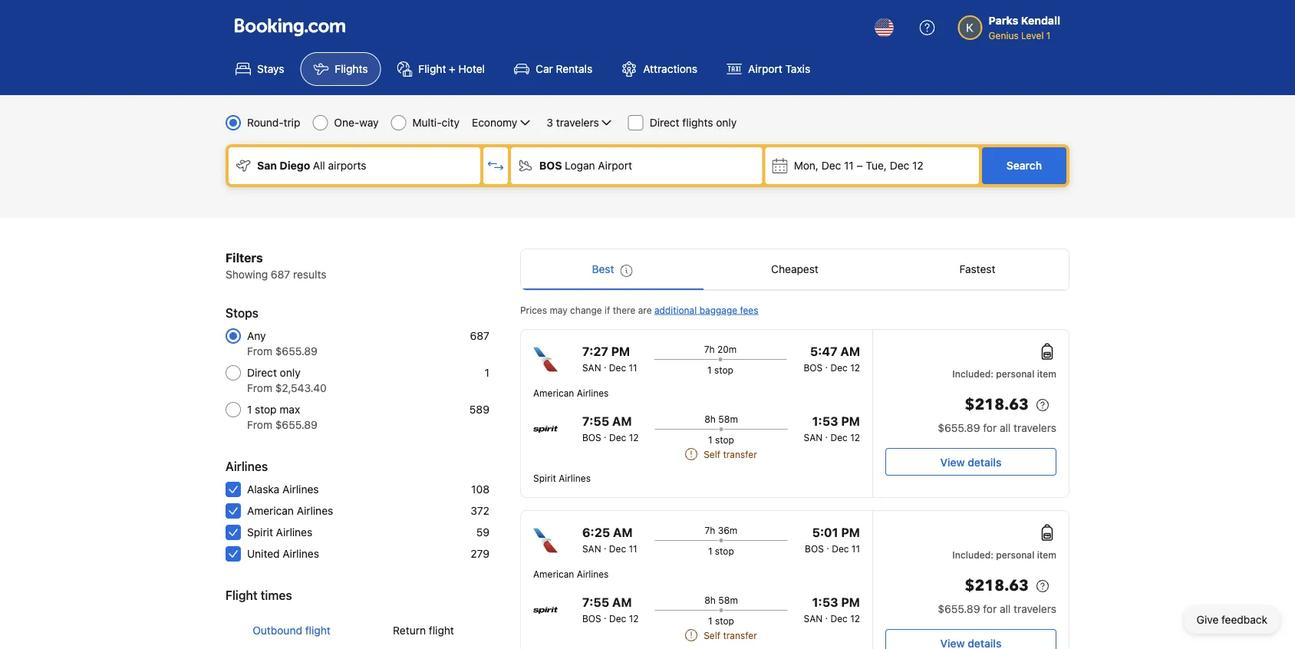 Task type: vqa. For each thing, say whether or not it's contained in the screenshot.
Spirit Airlines NK1015 · Economy Flight time 3h 08m on the right
no



Task type: locate. For each thing, give the bounding box(es) containing it.
airport taxis link
[[714, 52, 823, 86]]

1 vertical spatial from
[[247, 382, 272, 394]]

58m down "20m"
[[718, 414, 738, 424]]

7:55 down '6:25 am san . dec 11'
[[582, 595, 609, 610]]

1 vertical spatial 7:55 am bos . dec 12
[[582, 595, 639, 624]]

7h left "20m"
[[704, 344, 715, 355]]

0 horizontal spatial only
[[280, 366, 301, 379]]

self for am
[[704, 630, 721, 641]]

2 8h 58m from the top
[[705, 595, 738, 605]]

. down 5:01
[[827, 540, 829, 551]]

0 vertical spatial tab list
[[521, 249, 1069, 291]]

$655.89 for all travelers
[[938, 422, 1057, 434], [938, 603, 1057, 615]]

included:
[[953, 368, 994, 379], [953, 549, 994, 560]]

am right the 5:47
[[841, 344, 860, 359]]

1 vertical spatial transfer
[[723, 630, 757, 641]]

2 $218.63 region from the top
[[886, 574, 1057, 602]]

.
[[604, 359, 607, 370], [825, 359, 828, 370], [604, 429, 607, 440], [825, 429, 828, 440], [604, 540, 607, 551], [827, 540, 829, 551], [604, 610, 607, 621], [825, 610, 828, 621]]

are
[[638, 305, 652, 315]]

outbound
[[253, 624, 302, 637]]

1 vertical spatial airport
[[598, 159, 632, 172]]

2 self from the top
[[704, 630, 721, 641]]

return
[[393, 624, 426, 637]]

8h 58m down 7h 36m at the right of page
[[705, 595, 738, 605]]

2 vertical spatial travelers
[[1014, 603, 1057, 615]]

2 all from the top
[[1000, 603, 1011, 615]]

0 vertical spatial 1:53
[[812, 414, 838, 429]]

1 horizontal spatial flight
[[429, 624, 454, 637]]

5:47
[[810, 344, 838, 359]]

2 $655.89 for all travelers from the top
[[938, 603, 1057, 615]]

american for 7:27
[[533, 388, 574, 398]]

0 vertical spatial 1:53 pm san . dec 12
[[804, 414, 860, 443]]

. down 7:27
[[604, 359, 607, 370]]

108
[[471, 483, 490, 496]]

from inside any from $655.89
[[247, 345, 272, 358]]

. down the 5:47
[[825, 359, 828, 370]]

7:27
[[582, 344, 608, 359]]

687 up 589 at the left of page
[[470, 330, 490, 342]]

diego
[[280, 159, 310, 172]]

alaska
[[247, 483, 280, 496]]

0 vertical spatial all
[[1000, 422, 1011, 434]]

direct down any from $655.89
[[247, 366, 277, 379]]

0 vertical spatial included: personal item
[[953, 368, 1057, 379]]

0 vertical spatial 687
[[271, 268, 290, 281]]

1 flight from the left
[[305, 624, 331, 637]]

self transfer for 5:47 am
[[704, 449, 757, 460]]

11 inside '6:25 am san . dec 11'
[[629, 543, 637, 554]]

1 vertical spatial spirit airlines
[[247, 526, 312, 539]]

travelers inside dropdown button
[[556, 116, 599, 129]]

view details
[[940, 456, 1002, 468]]

1 from from the top
[[247, 345, 272, 358]]

1:53 down 5:47 am bos . dec 12
[[812, 414, 838, 429]]

0 horizontal spatial flight
[[305, 624, 331, 637]]

. down 7:27 pm san . dec 11
[[604, 429, 607, 440]]

11 inside popup button
[[844, 159, 854, 172]]

7:55 for 6:25
[[582, 595, 609, 610]]

personal
[[996, 368, 1035, 379], [996, 549, 1035, 560]]

2 transfer from the top
[[723, 630, 757, 641]]

airport right logan
[[598, 159, 632, 172]]

0 vertical spatial personal
[[996, 368, 1035, 379]]

stops
[[226, 306, 259, 320]]

for for 5:47 am
[[983, 422, 997, 434]]

$218.63
[[965, 394, 1029, 416], [965, 576, 1029, 597]]

1 personal from the top
[[996, 368, 1035, 379]]

alaska airlines
[[247, 483, 319, 496]]

american airlines
[[533, 388, 609, 398], [247, 505, 333, 517], [533, 569, 609, 579]]

12 inside popup button
[[912, 159, 924, 172]]

0 horizontal spatial direct
[[247, 366, 277, 379]]

0 horizontal spatial flight
[[226, 588, 258, 603]]

58m for 5:01 pm
[[718, 595, 738, 605]]

from up 1 stop max from $655.89 on the bottom left
[[247, 382, 272, 394]]

0 vertical spatial self
[[704, 449, 721, 460]]

0 horizontal spatial spirit
[[247, 526, 273, 539]]

am down 7:27 pm san . dec 11
[[612, 414, 632, 429]]

1 1:53 from the top
[[812, 414, 838, 429]]

1 8h from the top
[[705, 414, 716, 424]]

687
[[271, 268, 290, 281], [470, 330, 490, 342]]

1 vertical spatial included: personal item
[[953, 549, 1057, 560]]

1 included: from the top
[[953, 368, 994, 379]]

2 self transfer from the top
[[704, 630, 757, 641]]

included: personal item
[[953, 368, 1057, 379], [953, 549, 1057, 560]]

airport
[[748, 63, 783, 75], [598, 159, 632, 172]]

11 for 6:25 am
[[629, 543, 637, 554]]

2 flight from the left
[[429, 624, 454, 637]]

flight for flight + hotel
[[419, 63, 446, 75]]

1:53 pm san . dec 12 for 5:47
[[804, 414, 860, 443]]

dec inside 7:27 pm san . dec 11
[[609, 362, 626, 373]]

2 vertical spatial american
[[533, 569, 574, 579]]

booking.com logo image
[[235, 18, 345, 36], [235, 18, 345, 36]]

8h
[[705, 414, 716, 424], [705, 595, 716, 605]]

all for am
[[1000, 422, 1011, 434]]

1:53 pm san . dec 12 down 5:01 pm bos . dec 11
[[804, 595, 860, 624]]

2 8h from the top
[[705, 595, 716, 605]]

$655.89 for all travelers for am
[[938, 422, 1057, 434]]

0 vertical spatial 7:55 am bos . dec 12
[[582, 414, 639, 443]]

7:55 for 7:27
[[582, 414, 609, 429]]

1 vertical spatial 8h 58m
[[705, 595, 738, 605]]

7:55 am bos . dec 12 for 6:25
[[582, 595, 639, 624]]

1 self from the top
[[704, 449, 721, 460]]

0 vertical spatial $218.63
[[965, 394, 1029, 416]]

attractions link
[[609, 52, 711, 86]]

american airlines down 7:27
[[533, 388, 609, 398]]

flight for flight times
[[226, 588, 258, 603]]

for for 5:01 pm
[[983, 603, 997, 615]]

item
[[1037, 368, 1057, 379], [1037, 549, 1057, 560]]

2 personal from the top
[[996, 549, 1035, 560]]

8h 58m for pm
[[705, 414, 738, 424]]

fastest button
[[886, 249, 1069, 289]]

flight left +
[[419, 63, 446, 75]]

0 vertical spatial included:
[[953, 368, 994, 379]]

1 horizontal spatial only
[[716, 116, 737, 129]]

1 $655.89 for all travelers from the top
[[938, 422, 1057, 434]]

11 inside 5:01 pm bos . dec 11
[[852, 543, 860, 554]]

tab list containing best
[[521, 249, 1069, 291]]

flight left times
[[226, 588, 258, 603]]

+
[[449, 63, 456, 75]]

1 58m from the top
[[718, 414, 738, 424]]

tue,
[[866, 159, 887, 172]]

7h left the 36m
[[705, 525, 715, 536]]

2 for from the top
[[983, 603, 997, 615]]

from down 'any'
[[247, 345, 272, 358]]

1 vertical spatial self
[[704, 630, 721, 641]]

8h down 7h 36m at the right of page
[[705, 595, 716, 605]]

1 vertical spatial 7h
[[705, 525, 715, 536]]

1 vertical spatial all
[[1000, 603, 1011, 615]]

2 7:55 from the top
[[582, 595, 609, 610]]

3 travelers
[[547, 116, 599, 129]]

1 vertical spatial 58m
[[718, 595, 738, 605]]

1 horizontal spatial tab list
[[521, 249, 1069, 291]]

feedback
[[1222, 614, 1268, 626]]

airport left taxis
[[748, 63, 783, 75]]

687 inside filters showing 687 results
[[271, 268, 290, 281]]

filters showing 687 results
[[226, 251, 326, 281]]

0 horizontal spatial tab list
[[226, 611, 490, 649]]

way
[[359, 116, 379, 129]]

0 vertical spatial flight
[[419, 63, 446, 75]]

1 vertical spatial tab list
[[226, 611, 490, 649]]

7:55 am bos . dec 12 down 7:27 pm san . dec 11
[[582, 414, 639, 443]]

0 vertical spatial direct
[[650, 116, 680, 129]]

1 vertical spatial $218.63
[[965, 576, 1029, 597]]

only up $2,543.40
[[280, 366, 301, 379]]

. down '6:25 am san . dec 11'
[[604, 610, 607, 621]]

. down "6:25"
[[604, 540, 607, 551]]

1
[[1047, 30, 1051, 41], [708, 364, 712, 375], [485, 366, 490, 379], [247, 403, 252, 416], [708, 434, 713, 445], [708, 546, 712, 556], [708, 615, 713, 626]]

tab list
[[521, 249, 1069, 291], [226, 611, 490, 649]]

direct left flights
[[650, 116, 680, 129]]

1:53
[[812, 414, 838, 429], [812, 595, 838, 610]]

2 from from the top
[[247, 382, 272, 394]]

1 vertical spatial self transfer
[[704, 630, 757, 641]]

0 vertical spatial $655.89 for all travelers
[[938, 422, 1057, 434]]

spirit airlines up united airlines
[[247, 526, 312, 539]]

from inside direct only from $2,543.40
[[247, 382, 272, 394]]

0 vertical spatial $218.63 region
[[886, 393, 1057, 421]]

american airlines down "6:25"
[[533, 569, 609, 579]]

1:53 for 5:01
[[812, 595, 838, 610]]

0 vertical spatial 58m
[[718, 414, 738, 424]]

2 item from the top
[[1037, 549, 1057, 560]]

1 7:55 from the top
[[582, 414, 609, 429]]

2 58m from the top
[[718, 595, 738, 605]]

from down direct only from $2,543.40
[[247, 419, 272, 431]]

only
[[716, 116, 737, 129], [280, 366, 301, 379]]

0 horizontal spatial 687
[[271, 268, 290, 281]]

1 transfer from the top
[[723, 449, 757, 460]]

american airlines for 7:27
[[533, 388, 609, 398]]

bos inside 5:01 pm bos . dec 11
[[805, 543, 824, 554]]

pm right 5:01
[[841, 525, 860, 540]]

pm right 7:27
[[611, 344, 630, 359]]

2 vertical spatial from
[[247, 419, 272, 431]]

. down 5:47 am bos . dec 12
[[825, 429, 828, 440]]

airlines down '6:25 am san . dec 11'
[[577, 569, 609, 579]]

flights
[[335, 63, 368, 75]]

1 vertical spatial item
[[1037, 549, 1057, 560]]

travelers for 5:01 pm
[[1014, 603, 1057, 615]]

. inside 7:27 pm san . dec 11
[[604, 359, 607, 370]]

1 vertical spatial 1:53 pm san . dec 12
[[804, 595, 860, 624]]

1 item from the top
[[1037, 368, 1057, 379]]

0 vertical spatial airport
[[748, 63, 783, 75]]

best image
[[620, 265, 633, 277], [620, 265, 633, 277]]

1 vertical spatial flight
[[226, 588, 258, 603]]

0 vertical spatial 8h
[[705, 414, 716, 424]]

7:55 am bos . dec 12 down '6:25 am san . dec 11'
[[582, 595, 639, 624]]

bos
[[539, 159, 562, 172], [804, 362, 823, 373], [582, 432, 601, 443], [805, 543, 824, 554], [582, 613, 601, 624]]

1:53 pm san . dec 12 for 5:01
[[804, 595, 860, 624]]

airlines
[[577, 388, 609, 398], [226, 459, 268, 474], [559, 473, 591, 483], [282, 483, 319, 496], [297, 505, 333, 517], [276, 526, 312, 539], [283, 548, 319, 560], [577, 569, 609, 579]]

0 vertical spatial item
[[1037, 368, 1057, 379]]

0 vertical spatial travelers
[[556, 116, 599, 129]]

1:53 pm san . dec 12 down 5:47 am bos . dec 12
[[804, 414, 860, 443]]

0 vertical spatial american
[[533, 388, 574, 398]]

american for 6:25
[[533, 569, 574, 579]]

1 vertical spatial 8h
[[705, 595, 716, 605]]

airlines down 7:27 pm san . dec 11
[[577, 388, 609, 398]]

flight right outbound
[[305, 624, 331, 637]]

pm inside 7:27 pm san . dec 11
[[611, 344, 630, 359]]

$655.89
[[275, 345, 318, 358], [275, 419, 318, 431], [938, 422, 980, 434], [938, 603, 980, 615]]

12
[[912, 159, 924, 172], [850, 362, 860, 373], [629, 432, 639, 443], [850, 432, 860, 443], [629, 613, 639, 624], [850, 613, 860, 624]]

am
[[841, 344, 860, 359], [612, 414, 632, 429], [613, 525, 633, 540], [612, 595, 632, 610]]

1 vertical spatial $218.63 region
[[886, 574, 1057, 602]]

spirit airlines up "6:25"
[[533, 473, 591, 483]]

from inside 1 stop max from $655.89
[[247, 419, 272, 431]]

1 vertical spatial american airlines
[[247, 505, 333, 517]]

2 1:53 from the top
[[812, 595, 838, 610]]

687 left results
[[271, 268, 290, 281]]

7h 36m
[[705, 525, 738, 536]]

city
[[442, 116, 460, 129]]

outbound flight
[[253, 624, 331, 637]]

spirit airlines
[[533, 473, 591, 483], [247, 526, 312, 539]]

transfer for 5:47
[[723, 449, 757, 460]]

1 for from the top
[[983, 422, 997, 434]]

1 vertical spatial $655.89 for all travelers
[[938, 603, 1057, 615]]

$218.63 region
[[886, 393, 1057, 421], [886, 574, 1057, 602]]

0 vertical spatial spirit
[[533, 473, 556, 483]]

1 self transfer from the top
[[704, 449, 757, 460]]

included: personal item for pm
[[953, 549, 1057, 560]]

0 vertical spatial from
[[247, 345, 272, 358]]

7:55
[[582, 414, 609, 429], [582, 595, 609, 610]]

spirit up united
[[247, 526, 273, 539]]

multi-city
[[412, 116, 460, 129]]

filters
[[226, 251, 263, 265]]

flight right "return"
[[429, 624, 454, 637]]

1 horizontal spatial 687
[[470, 330, 490, 342]]

8h 58m down 7h 20m
[[705, 414, 738, 424]]

1 included: personal item from the top
[[953, 368, 1057, 379]]

self transfer
[[704, 449, 757, 460], [704, 630, 757, 641]]

transfer for 5:01
[[723, 630, 757, 641]]

1 1:53 pm san . dec 12 from the top
[[804, 414, 860, 443]]

american airlines down alaska airlines
[[247, 505, 333, 517]]

3 from from the top
[[247, 419, 272, 431]]

1 vertical spatial 7:55
[[582, 595, 609, 610]]

0 vertical spatial 7h
[[704, 344, 715, 355]]

only right flights
[[716, 116, 737, 129]]

travelers for 5:47 am
[[1014, 422, 1057, 434]]

0 vertical spatial self transfer
[[704, 449, 757, 460]]

all
[[313, 159, 325, 172]]

spirit
[[533, 473, 556, 483], [247, 526, 273, 539]]

11 inside 7:27 pm san . dec 11
[[629, 362, 637, 373]]

1 7:55 am bos . dec 12 from the top
[[582, 414, 639, 443]]

bos inside 5:47 am bos . dec 12
[[804, 362, 823, 373]]

2 1:53 pm san . dec 12 from the top
[[804, 595, 860, 624]]

1 vertical spatial direct
[[247, 366, 277, 379]]

1 horizontal spatial direct
[[650, 116, 680, 129]]

1 $218.63 from the top
[[965, 394, 1029, 416]]

. inside '6:25 am san . dec 11'
[[604, 540, 607, 551]]

airlines right united
[[283, 548, 319, 560]]

flight for outbound flight
[[305, 624, 331, 637]]

1 vertical spatial spirit
[[247, 526, 273, 539]]

$218.63 for pm
[[965, 576, 1029, 597]]

give feedback button
[[1185, 606, 1280, 634]]

direct for direct flights only
[[650, 116, 680, 129]]

0 vertical spatial american airlines
[[533, 388, 609, 398]]

stays link
[[223, 52, 297, 86]]

$218.63 region for pm
[[886, 574, 1057, 602]]

spirit right 108 on the bottom of the page
[[533, 473, 556, 483]]

from
[[247, 345, 272, 358], [247, 382, 272, 394], [247, 419, 272, 431]]

2 $218.63 from the top
[[965, 576, 1029, 597]]

58m down the 36m
[[718, 595, 738, 605]]

am inside 5:47 am bos . dec 12
[[841, 344, 860, 359]]

0 vertical spatial 7:55
[[582, 414, 609, 429]]

0 vertical spatial 8h 58m
[[705, 414, 738, 424]]

direct for direct only from $2,543.40
[[247, 366, 277, 379]]

details
[[968, 456, 1002, 468]]

0 vertical spatial for
[[983, 422, 997, 434]]

1 $218.63 region from the top
[[886, 393, 1057, 421]]

self for pm
[[704, 449, 721, 460]]

1 stop max from $655.89
[[247, 403, 318, 431]]

economy
[[472, 116, 518, 129]]

san inside '6:25 am san . dec 11'
[[582, 543, 601, 554]]

0 vertical spatial transfer
[[723, 449, 757, 460]]

baggage
[[700, 305, 737, 315]]

1 horizontal spatial flight
[[419, 63, 446, 75]]

travelers
[[556, 116, 599, 129], [1014, 422, 1057, 434], [1014, 603, 1057, 615]]

personal for pm
[[996, 549, 1035, 560]]

2 included: from the top
[[953, 549, 994, 560]]

1 all from the top
[[1000, 422, 1011, 434]]

1 horizontal spatial spirit airlines
[[533, 473, 591, 483]]

1 horizontal spatial airport
[[748, 63, 783, 75]]

1 horizontal spatial spirit
[[533, 473, 556, 483]]

1 vertical spatial only
[[280, 366, 301, 379]]

1 vertical spatial personal
[[996, 549, 1035, 560]]

7:55 down 7:27 pm san . dec 11
[[582, 414, 609, 429]]

2 included: personal item from the top
[[953, 549, 1057, 560]]

2 vertical spatial american airlines
[[533, 569, 609, 579]]

give
[[1197, 614, 1219, 626]]

1 vertical spatial for
[[983, 603, 997, 615]]

0 vertical spatial spirit airlines
[[533, 473, 591, 483]]

stop inside 1 stop max from $655.89
[[255, 403, 277, 416]]

1:53 down 5:01 pm bos . dec 11
[[812, 595, 838, 610]]

2 7:55 am bos . dec 12 from the top
[[582, 595, 639, 624]]

flight times
[[226, 588, 292, 603]]

search
[[1007, 159, 1042, 172]]

cheapest button
[[704, 249, 886, 289]]

8h down 7h 20m
[[705, 414, 716, 424]]

1 vertical spatial included:
[[953, 549, 994, 560]]

am right "6:25"
[[613, 525, 633, 540]]

1 vertical spatial 1:53
[[812, 595, 838, 610]]

1 vertical spatial travelers
[[1014, 422, 1057, 434]]

direct inside direct only from $2,543.40
[[247, 366, 277, 379]]

pm
[[611, 344, 630, 359], [841, 414, 860, 429], [841, 525, 860, 540], [841, 595, 860, 610]]

flights
[[682, 116, 713, 129]]

1 8h 58m from the top
[[705, 414, 738, 424]]



Task type: describe. For each thing, give the bounding box(es) containing it.
flight + hotel
[[419, 63, 485, 75]]

6:25 am san . dec 11
[[582, 525, 637, 554]]

8h for am
[[705, 595, 716, 605]]

fees
[[740, 305, 759, 315]]

kendall
[[1021, 14, 1060, 27]]

one-way
[[334, 116, 379, 129]]

3 travelers button
[[545, 114, 616, 132]]

round-trip
[[247, 116, 300, 129]]

dec inside 5:01 pm bos . dec 11
[[832, 543, 849, 554]]

7h for am
[[705, 525, 715, 536]]

if
[[605, 305, 610, 315]]

279
[[471, 548, 490, 560]]

american airlines for 6:25
[[533, 569, 609, 579]]

personal for am
[[996, 368, 1035, 379]]

hotel
[[459, 63, 485, 75]]

58m for 5:47 am
[[718, 414, 738, 424]]

change
[[570, 305, 602, 315]]

direct only from $2,543.40
[[247, 366, 327, 394]]

bos logan airport
[[539, 159, 632, 172]]

best
[[592, 263, 614, 275]]

pm down 5:47 am bos . dec 12
[[841, 414, 860, 429]]

5:01
[[812, 525, 838, 540]]

direct flights only
[[650, 116, 737, 129]]

20m
[[718, 344, 737, 355]]

all for pm
[[1000, 603, 1011, 615]]

logan
[[565, 159, 595, 172]]

mon,
[[794, 159, 819, 172]]

$218.63 region for am
[[886, 393, 1057, 421]]

round-
[[247, 116, 284, 129]]

car rentals link
[[501, 52, 606, 86]]

5:01 pm bos . dec 11
[[805, 525, 860, 554]]

there
[[613, 305, 636, 315]]

car
[[536, 63, 553, 75]]

am inside '6:25 am san . dec 11'
[[613, 525, 633, 540]]

airlines down alaska airlines
[[297, 505, 333, 517]]

8h 58m for am
[[705, 595, 738, 605]]

$2,543.40
[[275, 382, 327, 394]]

additional
[[654, 305, 697, 315]]

dec inside 5:47 am bos . dec 12
[[831, 362, 848, 373]]

36m
[[718, 525, 738, 536]]

mon, dec 11 – tue, dec 12 button
[[766, 147, 979, 184]]

0 vertical spatial only
[[716, 116, 737, 129]]

parks
[[989, 14, 1019, 27]]

flight for return flight
[[429, 624, 454, 637]]

5:47 am bos . dec 12
[[804, 344, 860, 373]]

included: for am
[[953, 368, 994, 379]]

1:53 for 5:47
[[812, 414, 838, 429]]

attractions
[[643, 63, 698, 75]]

$218.63 for am
[[965, 394, 1029, 416]]

airlines up united airlines
[[276, 526, 312, 539]]

taxis
[[785, 63, 810, 75]]

airport taxis
[[748, 63, 810, 75]]

times
[[261, 588, 292, 603]]

may
[[550, 305, 568, 315]]

–
[[857, 159, 863, 172]]

7:55 am bos . dec 12 for 7:27
[[582, 414, 639, 443]]

. inside 5:47 am bos . dec 12
[[825, 359, 828, 370]]

return flight button
[[358, 611, 490, 649]]

flight + hotel link
[[384, 52, 498, 86]]

1 inside parks kendall genius level 1
[[1047, 30, 1051, 41]]

best button
[[521, 249, 704, 289]]

7:27 pm san . dec 11
[[582, 344, 637, 373]]

rentals
[[556, 63, 593, 75]]

airlines up alaska
[[226, 459, 268, 474]]

1 inside 1 stop max from $655.89
[[247, 403, 252, 416]]

genius
[[989, 30, 1019, 41]]

included: personal item for am
[[953, 368, 1057, 379]]

8h for pm
[[705, 414, 716, 424]]

airlines right alaska
[[282, 483, 319, 496]]

59
[[476, 526, 490, 539]]

view
[[940, 456, 965, 468]]

7h for pm
[[704, 344, 715, 355]]

airports
[[328, 159, 366, 172]]

only inside direct only from $2,543.40
[[280, 366, 301, 379]]

. down 5:01 pm bos . dec 11
[[825, 610, 828, 621]]

item for 5:01 pm
[[1037, 549, 1057, 560]]

san inside 7:27 pm san . dec 11
[[582, 362, 601, 373]]

cheapest
[[771, 263, 819, 275]]

pm down 5:01 pm bos . dec 11
[[841, 595, 860, 610]]

7h 20m
[[704, 344, 737, 355]]

0 horizontal spatial airport
[[598, 159, 632, 172]]

12 inside 5:47 am bos . dec 12
[[850, 362, 860, 373]]

$655.89 for all travelers for pm
[[938, 603, 1057, 615]]

multi-
[[412, 116, 442, 129]]

$655.89 inside any from $655.89
[[275, 345, 318, 358]]

pm inside 5:01 pm bos . dec 11
[[841, 525, 860, 540]]

trip
[[284, 116, 300, 129]]

showing
[[226, 268, 268, 281]]

flights link
[[300, 52, 381, 86]]

11 for 7:27 pm
[[629, 362, 637, 373]]

1 vertical spatial american
[[247, 505, 294, 517]]

$655.89 inside 1 stop max from $655.89
[[275, 419, 318, 431]]

self transfer for 5:01 pm
[[704, 630, 757, 641]]

item for 5:47 am
[[1037, 368, 1057, 379]]

san
[[257, 159, 277, 172]]

1 vertical spatial 687
[[470, 330, 490, 342]]

am down '6:25 am san . dec 11'
[[612, 595, 632, 610]]

prices may change if there are additional baggage fees
[[520, 305, 759, 315]]

max
[[280, 403, 300, 416]]

dec inside '6:25 am san . dec 11'
[[609, 543, 626, 554]]

results
[[293, 268, 326, 281]]

airlines up "6:25"
[[559, 473, 591, 483]]

tab list containing outbound flight
[[226, 611, 490, 649]]

additional baggage fees link
[[654, 305, 759, 315]]

car rentals
[[536, 63, 593, 75]]

parks kendall genius level 1
[[989, 14, 1060, 41]]

view details button
[[886, 448, 1057, 476]]

0 horizontal spatial spirit airlines
[[247, 526, 312, 539]]

return flight
[[393, 624, 454, 637]]

589
[[470, 403, 490, 416]]

3
[[547, 116, 553, 129]]

. inside 5:01 pm bos . dec 11
[[827, 540, 829, 551]]

mon, dec 11 – tue, dec 12
[[794, 159, 924, 172]]

search button
[[982, 147, 1067, 184]]

11 for 5:01 pm
[[852, 543, 860, 554]]

united
[[247, 548, 280, 560]]

prices
[[520, 305, 547, 315]]

one-
[[334, 116, 359, 129]]

6:25
[[582, 525, 610, 540]]

372
[[471, 505, 490, 517]]

stays
[[257, 63, 284, 75]]

fastest
[[960, 263, 996, 275]]

included: for pm
[[953, 549, 994, 560]]



